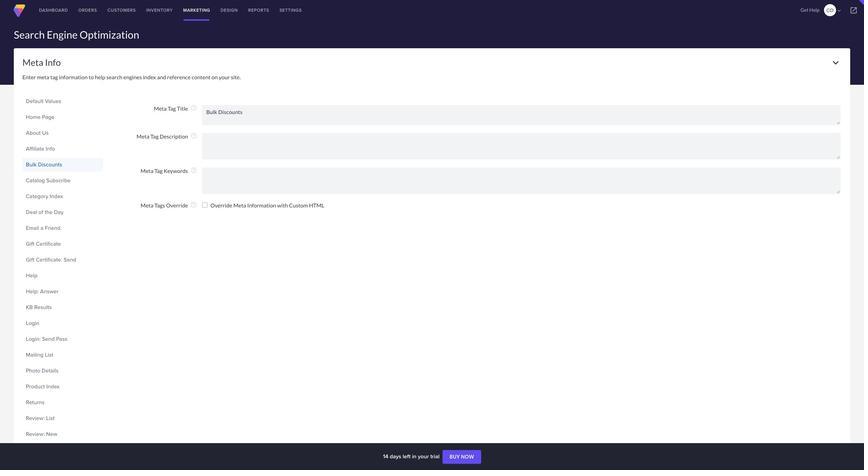 Task type: vqa. For each thing, say whether or not it's contained in the screenshot.
Or
no



Task type: locate. For each thing, give the bounding box(es) containing it.
0 horizontal spatial override
[[166, 202, 188, 209]]

mailing list link
[[26, 350, 100, 361]]

1 vertical spatial tag
[[150, 133, 159, 140]]

help_outline
[[190, 105, 197, 111], [190, 133, 197, 139], [190, 167, 197, 174], [190, 202, 197, 208]]

help_outline right the keywords
[[190, 167, 197, 174]]

meta up enter
[[22, 57, 43, 68]]

list right mailing on the left bottom of page
[[45, 351, 53, 359]]

login
[[26, 320, 39, 327]]

keywords
[[164, 168, 188, 174]]

meta for meta tags override help_outline
[[141, 202, 153, 209]]

list inside mailing list link
[[45, 351, 53, 359]]

info up tag
[[45, 57, 61, 68]]

1 vertical spatial your
[[418, 453, 429, 461]]

0 vertical spatial list
[[45, 351, 53, 359]]

home page link
[[26, 111, 100, 123]]

enter
[[22, 74, 36, 80]]

index down the "subscribe"
[[50, 193, 63, 200]]

0 vertical spatial index
[[50, 193, 63, 200]]

a
[[41, 224, 43, 232]]

content
[[192, 74, 211, 80]]

0 vertical spatial help
[[810, 7, 820, 13]]

0 vertical spatial review:
[[26, 415, 45, 423]]

tags
[[155, 202, 165, 209]]

tag for meta tag description help_outline
[[150, 133, 159, 140]]

1 vertical spatial send
[[42, 335, 55, 343]]

2 review: from the top
[[26, 431, 45, 439]]

1 vertical spatial help
[[26, 272, 37, 280]]

3 help_outline from the top
[[190, 167, 197, 174]]

engine
[[47, 28, 78, 41]]

tag inside meta tag keywords help_outline
[[154, 168, 163, 174]]

index down details
[[46, 383, 60, 391]]

bulk discounts link
[[26, 159, 100, 171]]

0 vertical spatial send
[[64, 256, 76, 264]]

list
[[45, 351, 53, 359], [46, 415, 55, 423]]

send
[[64, 256, 76, 264], [42, 335, 55, 343]]

about us
[[26, 129, 49, 137]]

list up new at the bottom
[[46, 415, 55, 423]]

gift certificate link
[[26, 238, 100, 250]]

meta left the keywords
[[141, 168, 153, 174]]

meta for meta tag description help_outline
[[137, 133, 149, 140]]

buy now
[[450, 454, 474, 460]]

1 vertical spatial gift
[[26, 256, 34, 264]]

meta left description
[[137, 133, 149, 140]]

tag for meta tag title help_outline
[[168, 105, 176, 112]]

dashboard link
[[34, 0, 73, 21]]

0 vertical spatial info
[[45, 57, 61, 68]]

gift for gift certificate: send
[[26, 256, 34, 264]]

help_outline right description
[[190, 133, 197, 139]]

help_outline right title
[[190, 105, 197, 111]]

0 horizontal spatial send
[[42, 335, 55, 343]]

1 review: from the top
[[26, 415, 45, 423]]

review: new
[[26, 431, 57, 439]]

of
[[39, 208, 43, 216]]

email a friend
[[26, 224, 60, 232]]

gift for gift certificate
[[26, 240, 34, 248]]

tag left title
[[168, 105, 176, 112]]

send down gift certificate link
[[64, 256, 76, 264]]

1 horizontal spatial send
[[64, 256, 76, 264]]

help right get
[[810, 7, 820, 13]]

day
[[54, 208, 64, 216]]

tag left description
[[150, 133, 159, 140]]

expand_more
[[830, 57, 842, 69]]

trial
[[430, 453, 440, 461]]

send left pass at bottom
[[42, 335, 55, 343]]

description
[[160, 133, 188, 140]]

1 vertical spatial index
[[46, 383, 60, 391]]

info right affiliate
[[46, 145, 55, 153]]

deal of the day link
[[26, 207, 100, 218]]

meta inside meta tags override help_outline
[[141, 202, 153, 209]]

info
[[45, 57, 61, 68], [46, 145, 55, 153]]

deal
[[26, 208, 37, 216]]

index for category index
[[50, 193, 63, 200]]

send inside login: send pass link
[[42, 335, 55, 343]]

2 help_outline from the top
[[190, 133, 197, 139]]

get help
[[801, 7, 820, 13]]

gift
[[26, 240, 34, 248], [26, 256, 34, 264]]

help_outline for meta tag description help_outline
[[190, 133, 197, 139]]

about
[[26, 129, 41, 137]]

answer
[[40, 288, 59, 296]]

gift down email
[[26, 240, 34, 248]]

14
[[383, 453, 388, 461]]

tag left the keywords
[[154, 168, 163, 174]]

help_outline inside meta tag title help_outline
[[190, 105, 197, 111]]

help
[[95, 74, 105, 80]]

1 vertical spatial info
[[46, 145, 55, 153]]

1 vertical spatial list
[[46, 415, 55, 423]]

help_outline inside meta tag keywords help_outline
[[190, 167, 197, 174]]

kb results
[[26, 304, 52, 312]]

4 help_outline from the top
[[190, 202, 197, 208]]

tag for meta tag keywords help_outline
[[154, 168, 163, 174]]

tag inside meta tag description help_outline
[[150, 133, 159, 140]]

help_outline right tags
[[190, 202, 197, 208]]

product index
[[26, 383, 60, 391]]

review: left new at the bottom
[[26, 431, 45, 439]]

mailing list
[[26, 351, 53, 359]]

review: down returns
[[26, 415, 45, 423]]

marketing
[[183, 7, 210, 13]]

dashboard
[[39, 7, 68, 13]]

meta for meta tag keywords help_outline
[[141, 168, 153, 174]]

meta inside meta tag keywords help_outline
[[141, 168, 153, 174]]

in
[[412, 453, 417, 461]]

bulk
[[26, 161, 37, 169]]

optimization
[[80, 28, 139, 41]]

inventory
[[146, 7, 173, 13]]

tag
[[168, 105, 176, 112], [150, 133, 159, 140], [154, 168, 163, 174]]

list for review: list
[[46, 415, 55, 423]]

1 gift from the top
[[26, 240, 34, 248]]

meta inside meta tag title help_outline
[[154, 105, 167, 112]]

home
[[26, 113, 41, 121]]

meta left title
[[154, 105, 167, 112]]

override meta information with custom html
[[210, 202, 324, 209]]

1 help_outline from the top
[[190, 105, 197, 111]]

help_outline inside meta tags override help_outline
[[190, 202, 197, 208]]

results
[[34, 304, 52, 312]]

send inside gift certificate: send link
[[64, 256, 76, 264]]

home page
[[26, 113, 54, 121]]

meta
[[22, 57, 43, 68], [154, 105, 167, 112], [137, 133, 149, 140], [141, 168, 153, 174], [141, 202, 153, 209], [233, 202, 246, 209]]

photo
[[26, 367, 40, 375]]

friend
[[45, 224, 60, 232]]

help_outline inside meta tag description help_outline
[[190, 133, 197, 139]]

index
[[50, 193, 63, 200], [46, 383, 60, 391]]

buy
[[450, 454, 460, 460]]

override inside meta tags override help_outline
[[166, 202, 188, 209]]

meta inside meta tag description help_outline
[[137, 133, 149, 140]]

affiliate
[[26, 145, 44, 153]]

review: list
[[26, 415, 55, 423]]

0 vertical spatial gift
[[26, 240, 34, 248]]

meta left tags
[[141, 202, 153, 209]]

None text field
[[202, 133, 841, 160], [202, 168, 841, 194], [202, 133, 841, 160], [202, 168, 841, 194]]

your right on
[[219, 74, 230, 80]]

meta info
[[22, 57, 61, 68]]

list inside the review: list link
[[46, 415, 55, 423]]

login: send pass link
[[26, 334, 100, 345]]

help up 'help:'
[[26, 272, 37, 280]]

buy now link
[[443, 451, 481, 464]]

0 vertical spatial your
[[219, 74, 230, 80]]

details
[[42, 367, 58, 375]]

list for mailing list
[[45, 351, 53, 359]]

1 vertical spatial review:
[[26, 431, 45, 439]]

photo details link
[[26, 365, 100, 377]]

override
[[166, 202, 188, 209], [210, 202, 232, 209]]

0 vertical spatial tag
[[168, 105, 176, 112]]

discounts
[[38, 161, 62, 169]]

2 gift from the top
[[26, 256, 34, 264]]

catalog subscribe link
[[26, 175, 100, 187]]

tag inside meta tag title help_outline
[[168, 105, 176, 112]]

category index link
[[26, 191, 100, 203]]

1 override from the left
[[166, 202, 188, 209]]

gift left certificate: at left
[[26, 256, 34, 264]]

orders
[[78, 7, 97, 13]]

1 horizontal spatial override
[[210, 202, 232, 209]]

meta left information
[[233, 202, 246, 209]]

your right in
[[418, 453, 429, 461]]

site.
[[231, 74, 241, 80]]

2 vertical spatial tag
[[154, 168, 163, 174]]

on
[[212, 74, 218, 80]]



Task type: describe. For each thing, give the bounding box(es) containing it.
help_outline for meta tag title help_outline
[[190, 105, 197, 111]]

1 horizontal spatial your
[[418, 453, 429, 461]]

category
[[26, 193, 48, 200]]

meta for meta info
[[22, 57, 43, 68]]

to
[[89, 74, 94, 80]]

kb results link
[[26, 302, 100, 314]]

help link
[[26, 270, 100, 282]]

login: send pass
[[26, 335, 67, 343]]


[[850, 6, 858, 14]]

meta
[[37, 74, 49, 80]]

enter meta tag information to help search engines index and reference content on your site.
[[22, 74, 241, 80]]

custom
[[289, 202, 308, 209]]

meta tags override help_outline
[[141, 202, 197, 209]]

new
[[46, 431, 57, 439]]

meta tag description help_outline
[[137, 133, 197, 140]]

left
[[403, 453, 411, 461]]

values
[[45, 97, 61, 105]]

 link
[[844, 0, 864, 21]]

design
[[221, 7, 238, 13]]

review: new link
[[26, 429, 100, 441]]

default values link
[[26, 96, 100, 107]]

information
[[247, 202, 276, 209]]

reports
[[248, 7, 269, 13]]

login:
[[26, 335, 41, 343]]

engines
[[123, 74, 142, 80]]

14 days left in your trial
[[383, 453, 441, 461]]

title
[[177, 105, 188, 112]]

email
[[26, 224, 39, 232]]

gift certificate
[[26, 240, 61, 248]]

customers
[[107, 7, 136, 13]]

search
[[14, 28, 45, 41]]

1 horizontal spatial help
[[810, 7, 820, 13]]

help: answer
[[26, 288, 59, 296]]

info for meta info
[[45, 57, 61, 68]]

mailing
[[26, 351, 43, 359]]

information
[[59, 74, 88, 80]]

help:
[[26, 288, 39, 296]]

index for product index
[[46, 383, 60, 391]]

tag
[[50, 74, 58, 80]]

co
[[827, 7, 834, 13]]

index
[[143, 74, 156, 80]]

affiliate info link
[[26, 143, 100, 155]]

category index
[[26, 193, 63, 200]]

days
[[390, 453, 401, 461]]

meta for meta tag title help_outline
[[154, 105, 167, 112]]

2 override from the left
[[210, 202, 232, 209]]

meta tag keywords help_outline
[[141, 167, 197, 174]]

0 horizontal spatial help
[[26, 272, 37, 280]]

Bulk Discounts text field
[[202, 105, 841, 125]]

help_outline for meta tags override help_outline
[[190, 202, 197, 208]]

with
[[277, 202, 288, 209]]

default
[[26, 97, 43, 105]]

info for affiliate info
[[46, 145, 55, 153]]

email a friend link
[[26, 223, 100, 234]]

help: answer link
[[26, 286, 100, 298]]

page
[[42, 113, 54, 121]]

html
[[309, 202, 324, 209]]

search engine optimization
[[14, 28, 139, 41]]

0 horizontal spatial your
[[219, 74, 230, 80]]

pass
[[56, 335, 67, 343]]

meta tag title help_outline
[[154, 105, 197, 112]]

help_outline for meta tag keywords help_outline
[[190, 167, 197, 174]]


[[836, 8, 843, 14]]

us
[[42, 129, 49, 137]]

photo details
[[26, 367, 58, 375]]

review: for review: new
[[26, 431, 45, 439]]

deal of the day
[[26, 208, 64, 216]]

review: list link
[[26, 413, 100, 425]]

now
[[461, 454, 474, 460]]

review: for review: list
[[26, 415, 45, 423]]

returns
[[26, 399, 45, 407]]

bulk discounts
[[26, 161, 62, 169]]

reference
[[167, 74, 191, 80]]

co 
[[827, 7, 843, 14]]

affiliate info
[[26, 145, 55, 153]]

get
[[801, 7, 809, 13]]



